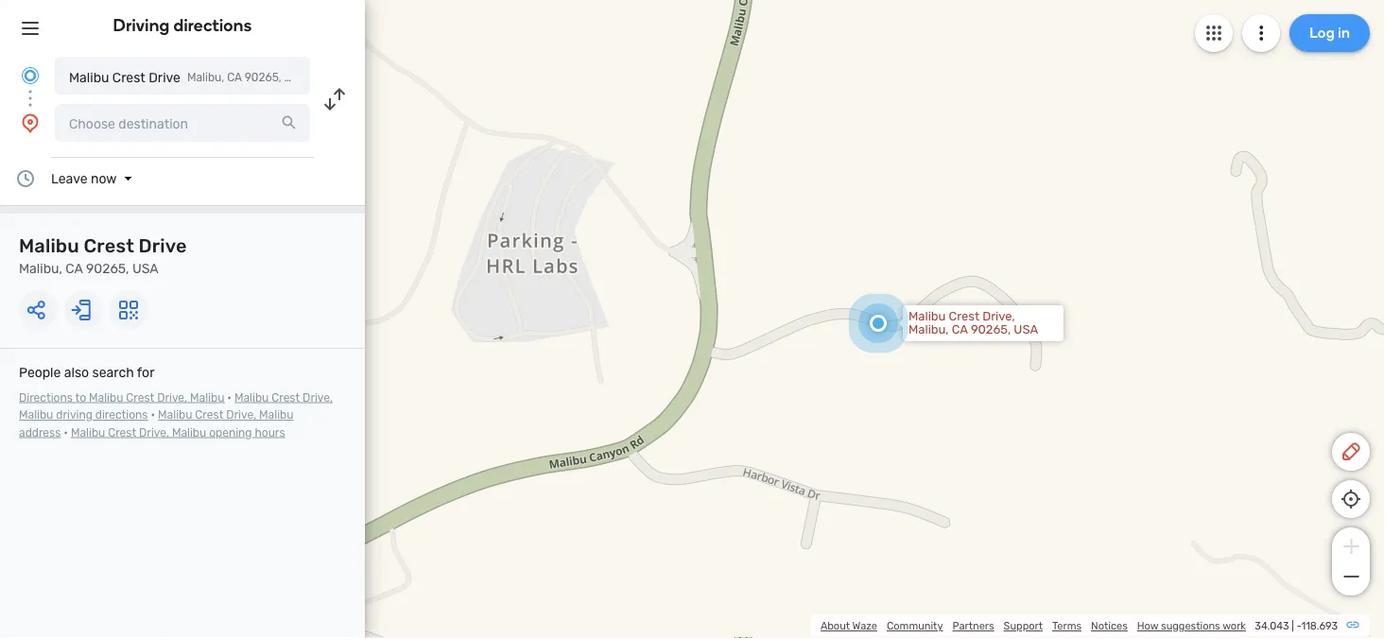 Task type: vqa. For each thing, say whether or not it's contained in the screenshot.
Copy button
no



Task type: describe. For each thing, give the bounding box(es) containing it.
0 horizontal spatial 90265,
[[86, 261, 129, 276]]

address
[[19, 426, 61, 439]]

how
[[1138, 620, 1159, 633]]

search
[[92, 365, 134, 380]]

1 vertical spatial malibu crest drive malibu, ca 90265, usa
[[19, 235, 187, 276]]

crest inside malibu crest drive, malibu address
[[195, 409, 224, 422]]

malibu crest drive, malibu opening hours link
[[71, 426, 285, 439]]

also
[[64, 365, 89, 380]]

support link
[[1004, 620, 1043, 633]]

1 horizontal spatial ca
[[227, 71, 242, 84]]

terms link
[[1053, 620, 1082, 633]]

1 horizontal spatial directions
[[174, 15, 252, 35]]

current location image
[[19, 64, 42, 87]]

about waze link
[[821, 620, 878, 633]]

people
[[19, 365, 61, 380]]

work
[[1223, 620, 1247, 633]]

suggestions
[[1161, 620, 1221, 633]]

0 vertical spatial usa
[[284, 71, 307, 84]]

driving directions
[[113, 15, 252, 35]]

people also search for
[[19, 365, 155, 380]]

1 vertical spatial usa
[[132, 261, 159, 276]]

malibu crest drive, malibu address link
[[19, 409, 294, 439]]

usa inside malibu crest drive, malibu, ca 90265, usa
[[1014, 323, 1039, 337]]

directions to malibu crest drive, malibu
[[19, 391, 224, 404]]

malibu, inside malibu crest drive, malibu, ca 90265, usa
[[909, 323, 949, 337]]

drive inside malibu crest drive malibu, ca 90265, usa
[[139, 235, 187, 257]]

ca inside malibu crest drive, malibu, ca 90265, usa
[[952, 323, 968, 337]]

1 horizontal spatial 90265,
[[245, 71, 282, 84]]

clock image
[[14, 167, 37, 190]]

1 vertical spatial ca
[[66, 261, 83, 276]]

partners
[[953, 620, 995, 633]]

to
[[75, 391, 86, 404]]

driving
[[113, 15, 170, 35]]

malibu crest drive, malibu, ca 90265, usa
[[909, 309, 1039, 337]]

how suggestions work link
[[1138, 620, 1247, 633]]

crest inside malibu crest drive, malibu, ca 90265, usa
[[949, 309, 980, 324]]

drive, inside malibu crest drive, malibu address
[[226, 409, 256, 422]]

-
[[1297, 620, 1302, 633]]

malibu crest drive, malibu driving directions
[[19, 391, 333, 422]]

drive, for hours
[[139, 426, 169, 439]]

90265, inside malibu crest drive, malibu, ca 90265, usa
[[971, 323, 1011, 337]]

drive, for 90265,
[[983, 309, 1016, 324]]

0 horizontal spatial malibu,
[[19, 261, 62, 276]]

about waze community partners support terms notices how suggestions work 34.043 | -118.693
[[821, 620, 1338, 633]]

for
[[137, 365, 155, 380]]



Task type: locate. For each thing, give the bounding box(es) containing it.
directions to malibu crest drive, malibu link
[[19, 391, 224, 404]]

Choose destination text field
[[55, 104, 310, 142]]

2 vertical spatial usa
[[1014, 323, 1039, 337]]

directions inside malibu crest drive, malibu driving directions
[[95, 409, 148, 422]]

notices
[[1091, 620, 1128, 633]]

malibu crest drive, malibu opening hours
[[71, 426, 285, 439]]

pencil image
[[1340, 441, 1363, 463]]

|
[[1292, 620, 1295, 633]]

1 vertical spatial 90265,
[[86, 261, 129, 276]]

0 vertical spatial ca
[[227, 71, 242, 84]]

directions right driving
[[174, 15, 252, 35]]

2 horizontal spatial usa
[[1014, 323, 1039, 337]]

crest inside malibu crest drive, malibu driving directions
[[272, 391, 300, 404]]

usa
[[284, 71, 307, 84], [132, 261, 159, 276], [1014, 323, 1039, 337]]

0 vertical spatial drive
[[149, 70, 181, 85]]

0 vertical spatial malibu,
[[187, 71, 224, 84]]

drive,
[[983, 309, 1016, 324], [157, 391, 187, 404], [303, 391, 333, 404], [226, 409, 256, 422], [139, 426, 169, 439]]

link image
[[1346, 618, 1361, 633]]

0 vertical spatial malibu crest drive malibu, ca 90265, usa
[[69, 70, 307, 85]]

leave
[[51, 171, 87, 186]]

1 horizontal spatial malibu,
[[187, 71, 224, 84]]

118.693
[[1302, 620, 1338, 633]]

zoom in image
[[1340, 535, 1363, 558]]

2 horizontal spatial malibu,
[[909, 323, 949, 337]]

driving
[[56, 409, 93, 422]]

1 vertical spatial directions
[[95, 409, 148, 422]]

ca
[[227, 71, 242, 84], [66, 261, 83, 276], [952, 323, 968, 337]]

2 vertical spatial ca
[[952, 323, 968, 337]]

1 vertical spatial malibu,
[[19, 261, 62, 276]]

notices link
[[1091, 620, 1128, 633]]

location image
[[19, 112, 42, 134]]

leave now
[[51, 171, 117, 186]]

about
[[821, 620, 850, 633]]

1 vertical spatial drive
[[139, 235, 187, 257]]

malibu crest drive malibu, ca 90265, usa down now at the top left
[[19, 235, 187, 276]]

0 horizontal spatial ca
[[66, 261, 83, 276]]

2 horizontal spatial 90265,
[[971, 323, 1011, 337]]

1 horizontal spatial usa
[[284, 71, 307, 84]]

waze
[[853, 620, 878, 633]]

34.043
[[1255, 620, 1290, 633]]

malibu crest drive, malibu address
[[19, 409, 294, 439]]

community link
[[887, 620, 943, 633]]

2 vertical spatial 90265,
[[971, 323, 1011, 337]]

partners link
[[953, 620, 995, 633]]

support
[[1004, 620, 1043, 633]]

90265,
[[245, 71, 282, 84], [86, 261, 129, 276], [971, 323, 1011, 337]]

0 horizontal spatial directions
[[95, 409, 148, 422]]

malibu crest drive, malibu driving directions link
[[19, 391, 333, 422]]

opening
[[209, 426, 252, 439]]

directions
[[174, 15, 252, 35], [95, 409, 148, 422]]

malibu crest drive malibu, ca 90265, usa
[[69, 70, 307, 85], [19, 235, 187, 276]]

terms
[[1053, 620, 1082, 633]]

malibu,
[[187, 71, 224, 84], [19, 261, 62, 276], [909, 323, 949, 337]]

malibu
[[69, 70, 109, 85], [19, 235, 79, 257], [909, 309, 946, 324], [89, 391, 123, 404], [190, 391, 224, 404], [234, 391, 269, 404], [19, 409, 53, 422], [158, 409, 192, 422], [259, 409, 294, 422], [71, 426, 105, 439], [172, 426, 206, 439]]

directions down directions to malibu crest drive, malibu 'link'
[[95, 409, 148, 422]]

zoom out image
[[1340, 566, 1363, 588]]

drive, for directions
[[303, 391, 333, 404]]

0 vertical spatial directions
[[174, 15, 252, 35]]

community
[[887, 620, 943, 633]]

drive
[[149, 70, 181, 85], [139, 235, 187, 257]]

2 horizontal spatial ca
[[952, 323, 968, 337]]

drive, inside malibu crest drive, malibu, ca 90265, usa
[[983, 309, 1016, 324]]

0 horizontal spatial usa
[[132, 261, 159, 276]]

crest
[[112, 70, 145, 85], [84, 235, 134, 257], [949, 309, 980, 324], [126, 391, 154, 404], [272, 391, 300, 404], [195, 409, 224, 422], [108, 426, 136, 439]]

hours
[[255, 426, 285, 439]]

malibu crest drive malibu, ca 90265, usa up choose destination text field
[[69, 70, 307, 85]]

now
[[91, 171, 117, 186]]

malibu inside malibu crest drive, malibu, ca 90265, usa
[[909, 309, 946, 324]]

2 vertical spatial malibu,
[[909, 323, 949, 337]]

drive, inside malibu crest drive, malibu driving directions
[[303, 391, 333, 404]]

directions
[[19, 391, 73, 404]]

0 vertical spatial 90265,
[[245, 71, 282, 84]]



